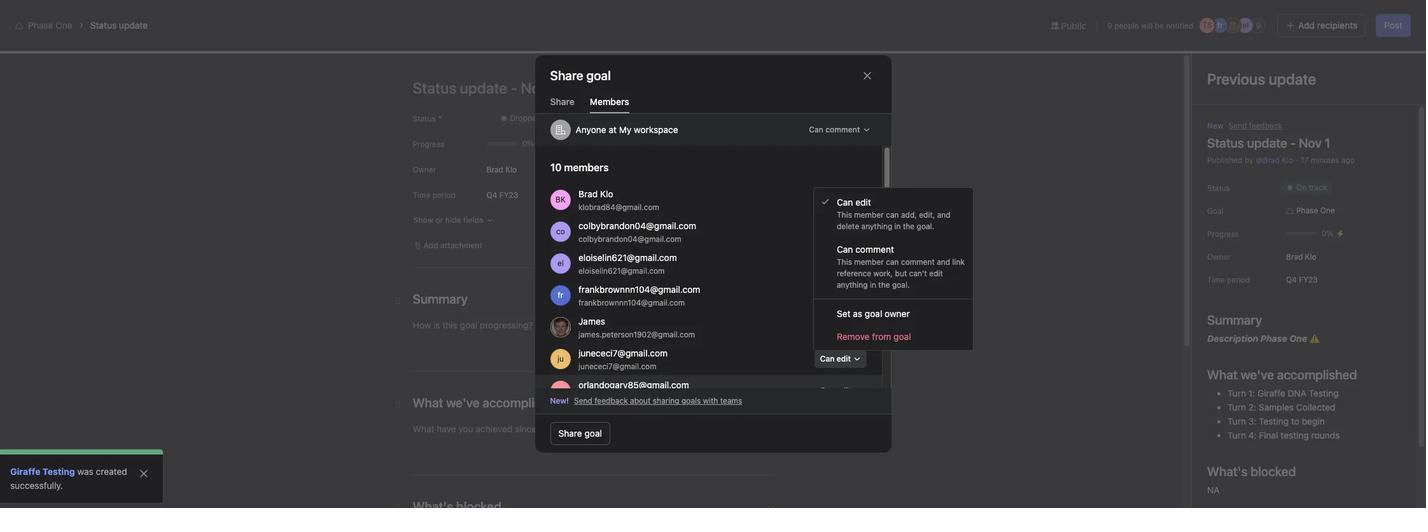 Task type: locate. For each thing, give the bounding box(es) containing it.
share down the post button
[[1385, 49, 1406, 59]]

can inside "can comment this member can comment and link reference work, but can't edit anything in the goal."
[[886, 257, 899, 267]]

2 colbybrandon04@gmail.com from the top
[[578, 234, 681, 244]]

goal for goal owner
[[847, 193, 866, 204]]

and inside can edit this member can add, edit, and delete anything in the goal.
[[938, 210, 951, 220]]

phase one link
[[28, 20, 72, 31], [1281, 204, 1341, 217]]

testing up successfully.
[[43, 466, 75, 477]]

nov 1 inside new send feedback status update - nov 1 published by @brad klo · 17 minutes ago
[[1299, 136, 1331, 150]]

1 horizontal spatial fy23
[[1300, 275, 1318, 284]]

share button down the post button
[[1369, 45, 1411, 63]]

0% up this goal is on track
[[522, 139, 534, 148]]

0 vertical spatial to
[[1292, 416, 1300, 427]]

this
[[425, 160, 449, 174], [837, 210, 852, 220], [837, 257, 852, 267]]

1 vertical spatial nov 1
[[517, 213, 543, 225]]

today
[[430, 368, 451, 378]]

ago up status updates
[[507, 290, 520, 299]]

close this dialog image
[[862, 71, 872, 81]]

2 vertical spatial brad
[[1287, 252, 1303, 261]]

1 frankbrownnn104@gmail.com from the top
[[578, 284, 700, 294]]

description inside latest status update element
[[441, 248, 492, 259]]

the inside "can comment this member can comment and link reference work, but can't edit anything in the goal."
[[879, 280, 890, 290]]

sub- right 'use'
[[530, 472, 549, 483]]

share down the new!
[[559, 428, 582, 439]]

0 vertical spatial and
[[938, 210, 951, 220]]

frankbrownnn104@gmail.com up james james.peterson1902@gmail.com
[[578, 298, 685, 307]]

add inside button
[[1299, 20, 1315, 31]]

can inside can edit this member can add, edit, and delete anything in the goal.
[[837, 197, 853, 208]]

goals left the 'with'
[[682, 396, 701, 406]]

the
[[903, 222, 915, 231], [879, 280, 890, 290]]

ago
[[1342, 155, 1355, 165], [507, 290, 520, 299]]

1 member from the top
[[855, 210, 884, 220]]

0 horizontal spatial 0%
[[522, 139, 534, 148]]

anything down reference on the right of the page
[[837, 280, 868, 290]]

the down the work, at the right
[[879, 280, 890, 290]]

set for set a custom due date
[[848, 360, 860, 370]]

ja inside share goal dialog
[[556, 322, 565, 332]]

set left a
[[848, 360, 860, 370]]

in left my
[[1267, 10, 1274, 20]]

2 vertical spatial fr
[[558, 290, 563, 300]]

send right new
[[1229, 121, 1247, 131]]

share goal dialog
[[535, 55, 892, 502]]

2 vertical spatial edit
[[837, 354, 851, 364]]

accountable team
[[847, 240, 922, 251]]

description up what
[[1208, 333, 1259, 344]]

1 horizontal spatial -
[[1291, 136, 1296, 150]]

1 horizontal spatial q4
[[1287, 275, 1297, 284]]

send inside share goal dialog
[[574, 396, 593, 406]]

bk inside share goal dialog
[[555, 195, 566, 204]]

comment up about
[[826, 125, 860, 134]]

fy23
[[500, 190, 518, 200], [1300, 275, 1318, 284]]

testing down samples
[[1259, 416, 1289, 427]]

minutes right · at top
[[1311, 155, 1340, 165]]

0 horizontal spatial to
[[574, 472, 582, 483]]

klo inside brad klo klobrad84@gmail.com
[[600, 188, 613, 199]]

was
[[77, 466, 93, 477]]

colbybrandon04@gmail.com down klobrad84@gmail.com
[[578, 220, 696, 231]]

track right on on the top left of the page
[[509, 160, 540, 174]]

set as goal owner
[[837, 308, 910, 319]]

2 horizontal spatial goal
[[1208, 206, 1224, 216]]

1 vertical spatial period
[[1227, 275, 1250, 285]]

1 horizontal spatial bk
[[1299, 49, 1309, 59]]

goals inside share goal dialog
[[682, 396, 701, 406]]

turn
[[1228, 388, 1247, 399], [1228, 402, 1247, 413], [1228, 416, 1247, 427], [1228, 430, 1247, 441]]

10 members
[[550, 162, 609, 173]]

what's blocked na
[[1208, 464, 1297, 495]]

what's blocked
[[1208, 464, 1297, 479]]

0 horizontal spatial goal.
[[893, 280, 910, 290]]

send
[[1229, 121, 1247, 131], [574, 396, 593, 406]]

description for ⚠️ image
[[441, 248, 492, 259]]

summary up what
[[1208, 313, 1263, 327]]

description down 'status update - nov 1'
[[441, 248, 492, 259]]

ja left "james"
[[556, 322, 565, 332]]

9 down what's
[[1256, 21, 1261, 30]]

2 frankbrownnn104@gmail.com from the top
[[578, 298, 685, 307]]

comment for can comment this member can comment and link reference work, but can't edit anything in the goal.
[[856, 244, 894, 255]]

remove section image
[[767, 505, 774, 508]]

in down the work, at the right
[[870, 280, 877, 290]]

member inside can edit this member can add, edit, and delete anything in the goal.
[[855, 210, 884, 220]]

17 inside latest status update element
[[466, 290, 474, 299]]

final
[[1260, 430, 1279, 441]]

feedback down orlandogary85@gmail.com
[[595, 396, 628, 406]]

edit left a
[[837, 354, 851, 364]]

comment up can't
[[901, 257, 935, 267]]

edit inside can edit dropdown button
[[837, 354, 851, 364]]

ago right · at top
[[1342, 155, 1355, 165]]

and inside "can comment this member can comment and link reference work, but can't edit anything in the goal."
[[937, 257, 951, 267]]

one left ⚠️ image
[[523, 248, 541, 259]]

1 vertical spatial summary
[[1208, 313, 1263, 327]]

people
[[1115, 21, 1139, 30]]

add recipients
[[1299, 20, 1358, 31]]

0 vertical spatial goal.
[[917, 222, 935, 231]]

17
[[1186, 15, 1194, 24], [1301, 155, 1309, 165], [466, 290, 474, 299]]

description phase one inside latest status update element
[[441, 248, 543, 259]]

1 and from the top
[[938, 210, 951, 220]]

1 vertical spatial anything
[[837, 280, 868, 290]]

will
[[1141, 21, 1153, 30]]

17 up "recent status updates"
[[466, 290, 474, 299]]

goal right as on the right
[[865, 308, 883, 319]]

2 9 from the left
[[1256, 21, 1261, 30]]

1 vertical spatial q4 fy23
[[1287, 275, 1318, 284]]

feedback
[[1250, 121, 1283, 131], [595, 396, 628, 406]]

0 horizontal spatial -
[[509, 213, 514, 225]]

0 vertical spatial anything
[[862, 222, 893, 231]]

1 vertical spatial and
[[937, 257, 951, 267]]

1 vertical spatial brad klo
[[1287, 252, 1317, 261]]

0 horizontal spatial nov 1
[[517, 213, 543, 225]]

track
[[509, 160, 540, 174], [1309, 183, 1328, 192]]

1 horizontal spatial nov 1
[[1299, 136, 1331, 150]]

eloiselin621@gmail.com down colbybrandon04@gmail.com colbybrandon04@gmail.com
[[578, 252, 677, 263]]

in up 'team'
[[895, 222, 901, 231]]

0 horizontal spatial testing
[[43, 466, 75, 477]]

eloiselin621@gmail.com up 'frankbrownnn104@gmail.com frankbrownnn104@gmail.com'
[[578, 266, 665, 275]]

share for goal
[[559, 428, 582, 439]]

giraffe up samples
[[1258, 388, 1286, 399]]

comment up the work, at the right
[[856, 244, 894, 255]]

fy23 down on on the top left of the page
[[500, 190, 518, 200]]

sub- for use
[[530, 472, 549, 483]]

0 vertical spatial description
[[441, 248, 492, 259]]

colbybrandon04@gmail.com up eloiselin621@gmail.com eloiselin621@gmail.com
[[578, 234, 681, 244]]

1 vertical spatial -
[[509, 213, 514, 225]]

2 junececi7@gmail.com from the top
[[578, 361, 656, 371]]

giraffe
[[1258, 388, 1286, 399], [10, 466, 40, 477]]

goals left "connected"
[[526, 420, 546, 429]]

frankbrownnn104@gmail.com down eloiselin621@gmail.com eloiselin621@gmail.com
[[578, 284, 700, 294]]

goal up the automatically
[[585, 428, 602, 439]]

this up reference on the right of the page
[[837, 257, 852, 267]]

0 vertical spatial send
[[1229, 121, 1247, 131]]

2 member from the top
[[855, 257, 884, 267]]

feedback inside new send feedback status update - nov 1 published by @brad klo · 17 minutes ago
[[1250, 121, 1283, 131]]

1 vertical spatial track
[[1309, 183, 1328, 192]]

junececi7@gmail.com
[[578, 347, 668, 358], [578, 361, 656, 371]]

set left as on the right
[[837, 308, 851, 319]]

*
[[438, 114, 442, 124]]

update
[[119, 20, 148, 31], [1248, 136, 1288, 150], [474, 213, 507, 225], [642, 472, 670, 483]]

edit,
[[919, 210, 935, 220]]

1 horizontal spatial share button
[[1369, 45, 1411, 63]]

feedback inside share goal dialog
[[595, 396, 628, 406]]

eloiselin621@gmail.com inside eloiselin621@gmail.com eloiselin621@gmail.com
[[578, 266, 665, 275]]

can
[[809, 125, 824, 134], [837, 197, 853, 208], [837, 244, 853, 255], [820, 354, 835, 364]]

goal. down but
[[893, 280, 910, 290]]

phase
[[28, 20, 53, 31], [1297, 206, 1319, 215], [494, 248, 521, 259], [1261, 333, 1288, 344]]

0 vertical spatial sub-
[[510, 420, 526, 429]]

and right edit,
[[938, 210, 951, 220]]

17 left "days"
[[1186, 15, 1194, 24]]

0 vertical spatial member
[[855, 210, 884, 220]]

1 vertical spatial progress
[[1208, 229, 1240, 239]]

owner
[[868, 193, 894, 204], [885, 308, 910, 319]]

fr
[[1218, 20, 1223, 30], [1327, 49, 1332, 59], [558, 290, 563, 300]]

0 vertical spatial description phase one
[[441, 248, 543, 259]]

1 horizontal spatial add
[[1325, 10, 1340, 20]]

we've accomplished
[[1241, 367, 1358, 382]]

17 right · at top
[[1301, 155, 1309, 165]]

close image
[[139, 469, 149, 479]]

0 horizontal spatial add
[[1299, 20, 1315, 31]]

0 horizontal spatial time
[[413, 190, 431, 200]]

el down what's
[[1243, 20, 1249, 30]]

time period
[[413, 190, 456, 200], [1208, 275, 1250, 285], [847, 315, 891, 325]]

status updates
[[460, 332, 531, 344]]

owner down "about this goal"
[[868, 193, 894, 204]]

0 vertical spatial nov 1
[[1299, 136, 1331, 150]]

share inside button
[[559, 428, 582, 439]]

0 horizontal spatial share button
[[550, 96, 575, 113]]

1 horizontal spatial ja
[[1229, 20, 1237, 30]]

1 vertical spatial edit
[[930, 269, 943, 278]]

this for can edit
[[837, 210, 852, 220]]

1 9 from the left
[[1108, 21, 1113, 30]]

2 horizontal spatial edit
[[930, 269, 943, 278]]

1 vertical spatial share button
[[550, 96, 575, 113]]

0 horizontal spatial ja
[[556, 322, 565, 332]]

description phase one up what
[[1208, 333, 1310, 344]]

team
[[901, 240, 922, 251]]

share
[[1385, 49, 1406, 59], [550, 96, 575, 107], [559, 428, 582, 439]]

1 vertical spatial phase one
[[1297, 206, 1336, 215]]

anything up accountable
[[862, 222, 893, 231]]

frankbrownnn104@gmail.com frankbrownnn104@gmail.com
[[578, 284, 700, 307]]

1 vertical spatial junececi7@gmail.com
[[578, 361, 656, 371]]

member down goal owner
[[855, 210, 884, 220]]

goal
[[452, 160, 476, 174], [865, 308, 883, 319], [894, 331, 911, 342], [585, 428, 602, 439]]

set inside "button"
[[848, 360, 860, 370]]

can for can comment
[[809, 125, 824, 134]]

giraffe up successfully.
[[10, 466, 40, 477]]

summary inside latest status update element
[[441, 234, 483, 245]]

1 colbybrandon04@gmail.com from the top
[[578, 220, 696, 231]]

be
[[1155, 21, 1164, 30]]

ja left 10
[[1338, 49, 1346, 59]]

this left is
[[425, 160, 449, 174]]

period
[[433, 190, 456, 200], [1227, 275, 1250, 285], [868, 315, 891, 325]]

0 vertical spatial q4
[[487, 190, 497, 200]]

1 horizontal spatial time period
[[847, 315, 891, 325]]

colbybrandon04@gmail.com
[[578, 220, 696, 231], [578, 234, 681, 244]]

2 vertical spatial in
[[870, 280, 877, 290]]

junececi7@gmail.com down james.peterson1902@gmail.com
[[578, 347, 668, 358]]

can inside "can comment this member can comment and link reference work, but can't edit anything in the goal."
[[837, 244, 853, 255]]

info
[[1365, 10, 1379, 20]]

0 vertical spatial -
[[1291, 136, 1296, 150]]

edit inside "can comment this member can comment and link reference work, but can't edit anything in the goal."
[[930, 269, 943, 278]]

description phase one down 'status update - nov 1'
[[441, 248, 543, 259]]

0 vertical spatial bk
[[1299, 49, 1309, 59]]

remove from goal
[[837, 331, 911, 342]]

1 vertical spatial giraffe
[[10, 466, 40, 477]]

1 vertical spatial ago
[[507, 290, 520, 299]]

0 vertical spatial the
[[903, 222, 915, 231]]

0% down on track
[[1322, 229, 1334, 238]]

can comment button
[[804, 121, 876, 139]]

one left ⚠️ icon
[[1290, 333, 1308, 344]]

1 horizontal spatial description
[[1208, 333, 1259, 344]]

bk down add recipients button
[[1299, 49, 1309, 59]]

17 inside new send feedback status update - nov 1 published by @brad klo · 17 minutes ago
[[1301, 155, 1309, 165]]

junececi7@gmail.com up orlandogary85@gmail.com
[[578, 361, 656, 371]]

2 eloiselin621@gmail.com from the top
[[578, 266, 665, 275]]

ja right left
[[1229, 20, 1237, 30]]

q4 fy23 up 'status update - nov 1'
[[487, 190, 518, 200]]

feedback up the @brad
[[1250, 121, 1283, 131]]

0 vertical spatial can
[[886, 210, 899, 220]]

ts left left
[[1203, 20, 1213, 30]]

one
[[56, 20, 72, 31], [1321, 206, 1336, 215], [523, 248, 541, 259], [1290, 333, 1308, 344]]

in inside 'button'
[[1267, 10, 1274, 20]]

1 vertical spatial bk
[[555, 195, 566, 204]]

what's in my trial? button
[[1234, 6, 1312, 24]]

1 vertical spatial 0%
[[1322, 229, 1334, 238]]

send feedback about sharing goals with teams link
[[574, 395, 742, 407]]

comment
[[826, 125, 860, 134], [856, 244, 894, 255], [901, 257, 935, 267]]

0 vertical spatial goal
[[847, 193, 866, 204]]

9
[[1108, 21, 1113, 30], [1256, 21, 1261, 30]]

teams
[[721, 396, 742, 406]]

2 horizontal spatial in
[[1267, 10, 1274, 20]]

share inside button
[[1385, 49, 1406, 59]]

progress.
[[717, 472, 756, 483]]

this inside "can comment this member can comment and link reference work, but can't edit anything in the goal."
[[837, 257, 852, 267]]

send for about
[[574, 396, 593, 406]]

1 vertical spatial description
[[1208, 333, 1259, 344]]

0 horizontal spatial sub-
[[510, 420, 526, 429]]

share button down share goal
[[550, 96, 575, 113]]

share for share button to the top
[[1385, 49, 1406, 59]]

summary
[[441, 234, 483, 245], [1208, 313, 1263, 327]]

ju
[[557, 354, 564, 364]]

begin
[[1302, 416, 1325, 427]]

1 vertical spatial eloiselin621@gmail.com
[[578, 266, 665, 275]]

parent
[[847, 412, 871, 421]]

fy23 up ⚠️ icon
[[1300, 275, 1318, 284]]

nov 1
[[1299, 136, 1331, 150], [517, 213, 543, 225]]

0 horizontal spatial fr
[[558, 290, 563, 300]]

this up delete
[[837, 210, 852, 220]]

1 vertical spatial owner
[[1208, 252, 1231, 262]]

edit inside can edit this member can add, edit, and delete anything in the goal.
[[856, 197, 871, 208]]

new
[[1208, 121, 1224, 131]]

add inside button
[[1325, 10, 1340, 20]]

minutes inside latest status update element
[[476, 290, 505, 299]]

at
[[609, 124, 617, 135]]

feedback for status
[[1250, 121, 1283, 131]]

0 vertical spatial brad klo
[[487, 165, 517, 174]]

bk up co
[[555, 195, 566, 204]]

0 horizontal spatial progress
[[413, 139, 445, 149]]

2 and from the top
[[937, 257, 951, 267]]

sub-
[[510, 420, 526, 429], [530, 472, 549, 483]]

send right the new!
[[574, 396, 593, 406]]

0 vertical spatial giraffe
[[1258, 388, 1286, 399]]

giraffe inside the what we've accomplished turn 1: giraffe dna testing turn 2: samples collected turn 3: testing to begin turn 4: final testing rounds
[[1258, 388, 1286, 399]]

el inside share goal dialog
[[557, 258, 564, 268]]

0 vertical spatial colbybrandon04@gmail.com
[[578, 220, 696, 231]]

-
[[1291, 136, 1296, 150], [509, 213, 514, 225]]

ts down add recipients button
[[1312, 49, 1322, 59]]

turn left 4:
[[1228, 430, 1247, 441]]

to left the automatically
[[574, 472, 582, 483]]

goal. down edit,
[[917, 222, 935, 231]]

share down share goal
[[550, 96, 575, 107]]

team
[[858, 437, 880, 448]]

1 horizontal spatial send
[[1229, 121, 1247, 131]]

q4
[[487, 190, 497, 200], [1287, 275, 1297, 284]]

description phase one for ⚠️ icon
[[1208, 333, 1310, 344]]

1 horizontal spatial goal.
[[917, 222, 935, 231]]

1 vertical spatial ja
[[1338, 49, 1346, 59]]

edit right can't
[[930, 269, 943, 278]]

comment inside can comment dropdown button
[[826, 125, 860, 134]]

can inside can edit this member can add, edit, and delete anything in the goal.
[[886, 210, 899, 220]]

fr inside share goal dialog
[[558, 290, 563, 300]]

this inside can edit this member can add, edit, and delete anything in the goal.
[[837, 210, 852, 220]]

the down add,
[[903, 222, 915, 231]]

q4 fy23 up ⚠️ icon
[[1287, 275, 1318, 284]]

2 vertical spatial share
[[559, 428, 582, 439]]

1 vertical spatial fy23
[[1300, 275, 1318, 284]]

goal up delete
[[847, 193, 866, 204]]

0%
[[522, 139, 534, 148], [1322, 229, 1334, 238]]

testing up collected
[[1309, 388, 1339, 399]]

0 vertical spatial period
[[433, 190, 456, 200]]

trial
[[1213, 6, 1227, 15]]

17 minutes ago
[[466, 290, 520, 299]]

custom
[[869, 360, 896, 370]]

remove
[[837, 331, 870, 342]]

list box
[[563, 5, 869, 25]]

0 vertical spatial edit
[[856, 197, 871, 208]]

add for add recipients
[[1299, 20, 1315, 31]]

2 horizontal spatial ja
[[1338, 49, 1346, 59]]

1 horizontal spatial description phase one
[[1208, 333, 1310, 344]]

summary down 'status update - nov 1'
[[441, 234, 483, 245]]

2 can from the top
[[886, 257, 899, 267]]

to up testing
[[1292, 416, 1300, 427]]

accountable
[[847, 240, 899, 251]]

add for add billing info
[[1325, 10, 1340, 20]]

0 vertical spatial 0%
[[522, 139, 534, 148]]

anything
[[862, 222, 893, 231], [837, 280, 868, 290]]

1 vertical spatial ts
[[1312, 49, 1322, 59]]

add recipients button
[[1278, 14, 1366, 37]]

0 vertical spatial share button
[[1369, 45, 1411, 63]]

1 horizontal spatial minutes
[[1311, 155, 1340, 165]]

brad
[[487, 165, 504, 174], [578, 188, 598, 199], [1287, 252, 1303, 261]]

0 vertical spatial ago
[[1342, 155, 1355, 165]]

0 horizontal spatial giraffe
[[10, 466, 40, 477]]

was created successfully.
[[10, 466, 127, 491]]

⚠️ image
[[1310, 334, 1320, 344]]

turn left the 3:
[[1228, 416, 1247, 427]]

klo inside new send feedback status update - nov 1 published by @brad klo · 17 minutes ago
[[1282, 155, 1294, 165]]

2 horizontal spatial testing
[[1309, 388, 1339, 399]]

can left add,
[[886, 210, 899, 220]]

9 for 9
[[1256, 21, 1261, 30]]

this
[[673, 472, 688, 483]]

can comment this member can comment and link reference work, but can't edit anything in the goal.
[[837, 244, 965, 290]]

new! send feedback about sharing goals with teams
[[550, 396, 742, 406]]

goal down the published
[[1208, 206, 1224, 216]]

james
[[578, 315, 605, 326]]

2 horizontal spatial time
[[1208, 275, 1225, 285]]

can for can edit
[[886, 210, 899, 220]]

goals
[[682, 396, 701, 406], [873, 412, 893, 421], [526, 420, 546, 429], [549, 472, 572, 483]]

edit up delete
[[856, 197, 871, 208]]

created
[[96, 466, 127, 477]]

1 can from the top
[[886, 210, 899, 220]]

member down accountable
[[855, 257, 884, 267]]

send inside new send feedback status update - nov 1 published by @brad klo · 17 minutes ago
[[1229, 121, 1247, 131]]

goal right sprint
[[910, 437, 929, 448]]

track right on
[[1309, 183, 1328, 192]]

0 horizontal spatial 9
[[1108, 21, 1113, 30]]

minutes up status updates
[[476, 290, 505, 299]]

1 junececi7@gmail.com from the top
[[578, 347, 668, 358]]

sub- right no
[[510, 420, 526, 429]]

turn left 1:
[[1228, 388, 1247, 399]]

3:
[[1249, 416, 1257, 427]]

colbybrandon04@gmail.com inside colbybrandon04@gmail.com colbybrandon04@gmail.com
[[578, 234, 681, 244]]

member inside "can comment this member can comment and link reference work, but can't edit anything in the goal."
[[855, 257, 884, 267]]

use sub-goals to automatically update this goal's progress.
[[512, 472, 756, 483]]

junececi7@gmail.com junececi7@gmail.com
[[578, 347, 668, 371]]

can comment
[[809, 125, 860, 134]]

9 left people
[[1108, 21, 1113, 30]]

owner up remove from goal link
[[885, 308, 910, 319]]



Task type: describe. For each thing, give the bounding box(es) containing it.
1 horizontal spatial 0%
[[1322, 229, 1334, 238]]

update inside new send feedback status update - nov 1 published by @brad klo · 17 minutes ago
[[1248, 136, 1288, 150]]

from
[[872, 331, 891, 342]]

klobrad84@gmail.com
[[578, 202, 659, 212]]

1 vertical spatial owner
[[885, 308, 910, 319]]

james.peterson1902@gmail.com
[[578, 329, 695, 339]]

set a custom due date
[[848, 360, 931, 370]]

anyone at my workspace
[[576, 124, 678, 135]]

member for comment
[[855, 257, 884, 267]]

Section title text field
[[413, 290, 468, 308]]

1 eloiselin621@gmail.com from the top
[[578, 252, 677, 263]]

phase one inside phase one link
[[1297, 206, 1336, 215]]

Title of update text field
[[413, 74, 795, 102]]

0 vertical spatial time
[[413, 190, 431, 200]]

no
[[497, 420, 508, 429]]

1 horizontal spatial el
[[1243, 20, 1249, 30]]

what
[[1208, 367, 1238, 382]]

0 vertical spatial ja
[[1229, 20, 1237, 30]]

edit for can edit
[[837, 354, 851, 364]]

due
[[898, 360, 912, 370]]

can for can comment
[[886, 257, 899, 267]]

use
[[512, 472, 528, 483]]

9 for 9 people will be notified
[[1108, 21, 1113, 30]]

status for status update - nov 1
[[441, 213, 471, 225]]

feedback for about
[[595, 396, 628, 406]]

0 vertical spatial this
[[425, 160, 449, 174]]

parent goals
[[847, 412, 893, 421]]

can for can comment this member can comment and link reference work, but can't edit anything in the goal.
[[837, 244, 853, 255]]

what's in my trial?
[[1240, 10, 1306, 20]]

2 horizontal spatial fr
[[1327, 49, 1332, 59]]

one inside latest status update element
[[523, 248, 541, 259]]

free trial 17 days left
[[1186, 6, 1227, 24]]

1 horizontal spatial progress
[[1208, 229, 1240, 239]]

status for status update
[[90, 20, 117, 31]]

with
[[703, 396, 718, 406]]

share goal
[[550, 68, 611, 83]]

1 horizontal spatial summary
[[1208, 313, 1263, 327]]

Section title text field
[[413, 498, 502, 508]]

send feedback link
[[1229, 120, 1283, 132]]

member for edit
[[855, 210, 884, 220]]

on
[[492, 160, 507, 174]]

frankbrownnn104@gmail.com inside 'frankbrownnn104@gmail.com frankbrownnn104@gmail.com'
[[578, 298, 685, 307]]

status update
[[90, 20, 148, 31]]

send for status
[[1229, 121, 1247, 131]]

0 vertical spatial brad
[[487, 165, 504, 174]]

1 vertical spatial share
[[550, 96, 575, 107]]

1 vertical spatial time
[[1208, 275, 1225, 285]]

1 horizontal spatial time
[[847, 315, 865, 325]]

- inside new send feedback status update - nov 1 published by @brad klo · 17 minutes ago
[[1291, 136, 1296, 150]]

members button
[[590, 96, 629, 113]]

1 horizontal spatial period
[[868, 315, 891, 325]]

testing
[[1281, 430, 1309, 441]]

date
[[914, 360, 931, 370]]

⚠️ image
[[543, 249, 553, 259]]

anything inside "can comment this member can comment and link reference work, but can't edit anything in the goal."
[[837, 280, 868, 290]]

2 turn from the top
[[1228, 402, 1247, 413]]

0 vertical spatial testing
[[1309, 388, 1339, 399]]

about
[[847, 162, 882, 177]]

phase inside latest status update element
[[494, 248, 521, 259]]

sprint
[[883, 437, 908, 448]]

can't
[[909, 269, 927, 278]]

on track
[[1297, 183, 1328, 192]]

comment for can comment
[[826, 125, 860, 134]]

public
[[1062, 20, 1087, 31]]

0 vertical spatial owner
[[868, 193, 894, 204]]

1 vertical spatial q4
[[1287, 275, 1297, 284]]

1 turn from the top
[[1228, 388, 1247, 399]]

automatically
[[585, 472, 639, 483]]

@brad klo link
[[1256, 155, 1294, 165]]

0 horizontal spatial track
[[509, 160, 540, 174]]

ago inside new send feedback status update - nov 1 published by @brad klo · 17 minutes ago
[[1342, 155, 1355, 165]]

0.00
[[441, 416, 467, 431]]

my
[[619, 124, 632, 135]]

nov 1 inside latest status update element
[[517, 213, 543, 225]]

one down on track
[[1321, 206, 1336, 215]]

share goal button
[[550, 422, 611, 445]]

status inside new send feedback status update - nov 1 published by @brad klo · 17 minutes ago
[[1208, 136, 1245, 150]]

share button inside dialog
[[550, 96, 575, 113]]

@brad
[[1256, 155, 1280, 165]]

0 horizontal spatial q4
[[487, 190, 497, 200]]

1 vertical spatial to
[[574, 472, 582, 483]]

description for ⚠️ icon
[[1208, 333, 1259, 344]]

goal left is
[[452, 160, 476, 174]]

Goal name text field
[[414, 97, 1003, 143]]

co
[[556, 227, 565, 236]]

0 horizontal spatial fy23
[[500, 190, 518, 200]]

minutes inside new send feedback status update - nov 1 published by @brad klo · 17 minutes ago
[[1311, 155, 1340, 165]]

1 horizontal spatial testing
[[1259, 416, 1289, 427]]

one left status update
[[56, 20, 72, 31]]

ago inside latest status update element
[[507, 290, 520, 299]]

can for can edit
[[820, 354, 835, 364]]

goals right 'use'
[[549, 472, 572, 483]]

successfully.
[[10, 480, 63, 491]]

share goal
[[559, 428, 602, 439]]

sub- for no
[[510, 420, 526, 429]]

this goal is on track
[[425, 160, 540, 174]]

previous update
[[1208, 70, 1317, 88]]

·
[[1296, 155, 1299, 165]]

0 horizontal spatial phase one
[[28, 20, 72, 31]]

recipients
[[1318, 20, 1358, 31]]

this goal
[[885, 162, 933, 177]]

1 horizontal spatial brad klo
[[1287, 252, 1317, 261]]

na
[[1208, 484, 1220, 495]]

billing
[[1342, 10, 1363, 20]]

by
[[1245, 155, 1254, 165]]

work,
[[874, 269, 893, 278]]

add billing info button
[[1320, 6, 1385, 24]]

dna
[[1288, 388, 1307, 399]]

2 vertical spatial comment
[[901, 257, 935, 267]]

a
[[862, 360, 867, 370]]

can for can edit this member can add, edit, and delete anything in the goal.
[[837, 197, 853, 208]]

in inside "can comment this member can comment and link reference work, but can't edit anything in the goal."
[[870, 280, 877, 290]]

2:
[[1249, 402, 1257, 413]]

2 vertical spatial goal
[[910, 437, 929, 448]]

0 vertical spatial owner
[[413, 165, 436, 174]]

can edit button
[[814, 350, 867, 368]]

- inside latest status update element
[[509, 213, 514, 225]]

goal for goal
[[1208, 206, 1224, 216]]

0 horizontal spatial ts
[[1203, 20, 1213, 30]]

latest status update element
[[425, 197, 801, 316]]

to inside the what we've accomplished turn 1: giraffe dna testing turn 2: samples collected turn 3: testing to begin turn 4: final testing rounds
[[1292, 416, 1300, 427]]

about this goal
[[847, 162, 933, 177]]

goals right parent
[[873, 412, 893, 421]]

1 vertical spatial time period
[[1208, 275, 1250, 285]]

this for can comment
[[837, 257, 852, 267]]

add,
[[901, 210, 917, 220]]

anyone
[[576, 124, 606, 135]]

no sub-goals connected
[[497, 420, 586, 429]]

junececi7@gmail.com inside the junececi7@gmail.com junececi7@gmail.com
[[578, 361, 656, 371]]

the inside can edit this member can add, edit, and delete anything in the goal.
[[903, 222, 915, 231]]

new!
[[550, 396, 569, 406]]

status update - nov 1
[[441, 213, 543, 225]]

free
[[1195, 6, 1211, 15]]

0 vertical spatial fr
[[1218, 20, 1223, 30]]

goal inside button
[[585, 428, 602, 439]]

goal's
[[690, 472, 715, 483]]

goal right from at the bottom of page
[[894, 331, 911, 342]]

in inside can edit this member can add, edit, and delete anything in the goal.
[[895, 222, 901, 231]]

0 vertical spatial progress
[[413, 139, 445, 149]]

1 horizontal spatial q4 fy23
[[1287, 275, 1318, 284]]

4 turn from the top
[[1228, 430, 1247, 441]]

description phase one for ⚠️ image
[[441, 248, 543, 259]]

brad inside brad klo klobrad84@gmail.com
[[578, 188, 598, 199]]

status *
[[413, 114, 442, 124]]

post
[[1385, 20, 1403, 31]]

0 vertical spatial time period
[[413, 190, 456, 200]]

0 vertical spatial q4 fy23
[[487, 190, 518, 200]]

edit for can edit this member can add, edit, and delete anything in the goal.
[[856, 197, 871, 208]]

brad klo klobrad84@gmail.com
[[578, 188, 659, 212]]

samples
[[1259, 402, 1294, 413]]

2 vertical spatial testing
[[43, 466, 75, 477]]

2 vertical spatial time period
[[847, 315, 891, 325]]

17 inside free trial 17 days left
[[1186, 15, 1194, 24]]

Section title text field
[[413, 394, 563, 412]]

set for set as goal owner
[[837, 308, 851, 319]]

team sprint goal
[[858, 437, 929, 448]]

0 horizontal spatial phase one link
[[28, 20, 72, 31]]

james james.peterson1902@gmail.com
[[578, 315, 695, 339]]

is
[[479, 160, 489, 174]]

recent status updates
[[425, 332, 531, 344]]

post button
[[1377, 14, 1411, 37]]

on
[[1297, 183, 1307, 192]]

goal. inside can edit this member can add, edit, and delete anything in the goal.
[[917, 222, 935, 231]]

giraffe testing
[[10, 466, 75, 477]]

goal. inside "can comment this member can comment and link reference work, but can't edit anything in the goal."
[[893, 280, 910, 290]]

1 horizontal spatial phase one link
[[1281, 204, 1341, 217]]

about
[[630, 396, 651, 406]]

giraffe testing link
[[10, 466, 75, 477]]

2 horizontal spatial brad
[[1287, 252, 1303, 261]]

my
[[1276, 10, 1287, 20]]

delete
[[837, 222, 860, 231]]

status for status *
[[413, 114, 436, 124]]

0 horizontal spatial period
[[433, 190, 456, 200]]

colbybrandon04@gmail.com colbybrandon04@gmail.com
[[578, 220, 696, 244]]

status for status
[[1208, 183, 1231, 193]]

rounds
[[1312, 430, 1340, 441]]

3 turn from the top
[[1228, 416, 1247, 427]]

anything inside can edit this member can add, edit, and delete anything in the goal.
[[862, 222, 893, 231]]

connected
[[548, 420, 586, 429]]

days
[[1196, 15, 1213, 24]]



Task type: vqa. For each thing, say whether or not it's contained in the screenshot.


